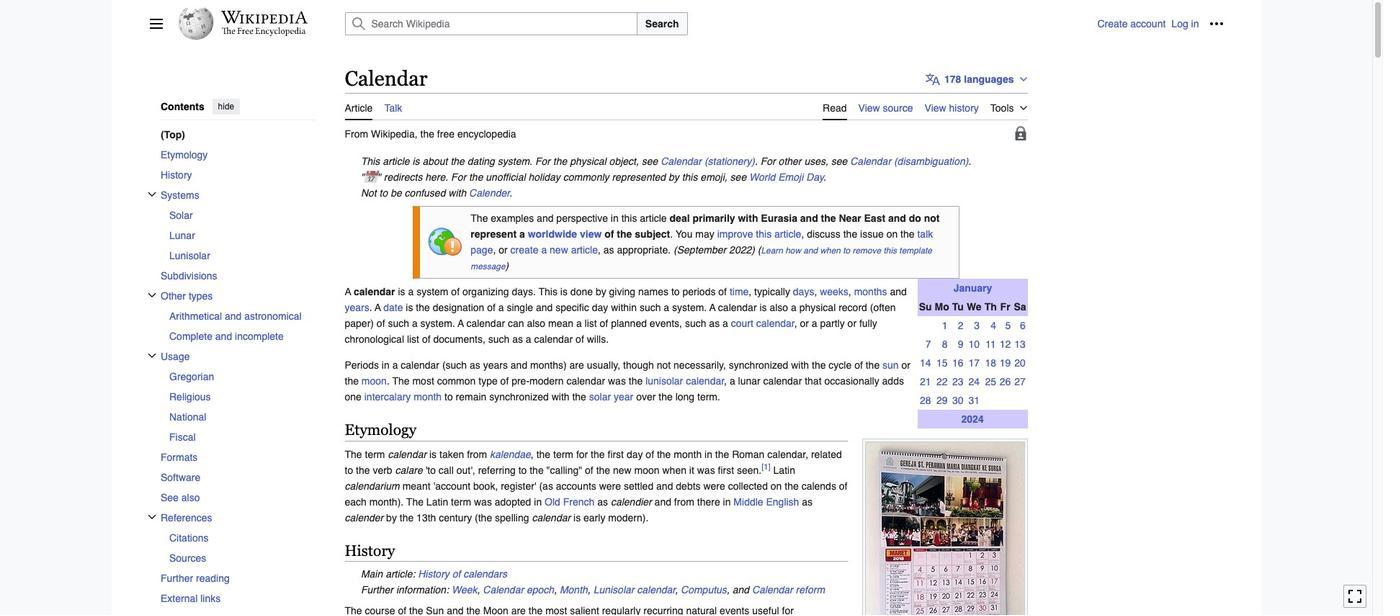 Task type: locate. For each thing, give the bounding box(es) containing it.
as
[[604, 244, 614, 256], [709, 318, 720, 329], [513, 333, 523, 345], [470, 359, 481, 371], [598, 496, 608, 508], [802, 496, 813, 508]]

intercalary
[[365, 391, 411, 403]]

1 vertical spatial first
[[718, 465, 735, 476]]

1 horizontal spatial synchronized
[[729, 359, 789, 371]]

was inside calare 'to call out', referring to the "calling" of the new moon when it was first seen. [1] latin calendarium
[[697, 465, 715, 476]]

1 vertical spatial etymology
[[345, 421, 417, 439]]

to inside calare 'to call out', referring to the "calling" of the new moon when it was first seen. [1] latin calendarium
[[519, 465, 527, 476]]

0 horizontal spatial view
[[859, 102, 881, 114]]

0 vertical spatial )
[[752, 244, 755, 256]]

latin down calendar, at the bottom
[[774, 465, 796, 476]]

when left the it
[[663, 465, 687, 476]]

such inside ", or a partly or fully chronological list of documents, such as a calendar of wills."
[[488, 333, 510, 345]]

1 view from the left
[[859, 102, 881, 114]]

see down (stationery)
[[731, 171, 747, 183]]

of inside , the term for the first day of the month in the roman calendar, related to the verb
[[646, 449, 654, 460]]

0 vertical spatial etymology
[[160, 149, 207, 160]]

worldwide view of the subject
[[528, 229, 671, 240]]

or down record
[[848, 318, 857, 329]]

1 horizontal spatial not
[[925, 213, 940, 224]]

1 horizontal spatial on
[[887, 229, 898, 240]]

, inside , a lunar calendar that occasionally adds one
[[725, 375, 727, 387]]

source
[[883, 102, 914, 114]]

(disambiguation)
[[894, 155, 969, 167]]

25
[[986, 376, 997, 388]]

system. inside this article is about the dating system. for the physical object, see calendar (stationery) . for other uses, see calendar (disambiguation) . "📅" redirects here. for the unofficial holiday commonly represented by this emoji, see world emoji day . not to be confused with calender .
[[498, 155, 533, 167]]

that
[[805, 375, 822, 387]]

time link
[[730, 286, 749, 297]]

1 horizontal spatial day
[[627, 449, 643, 460]]

0 vertical spatial was
[[608, 375, 626, 387]]

calendar inside main article: history of calendars further information: week , calendar epoch , month , lunisolar calendar , computus , and calendar reform
[[637, 584, 676, 596]]

2 horizontal spatial system.
[[672, 302, 707, 313]]

of left the time "link"
[[719, 286, 727, 297]]

1 horizontal spatial lunisolar
[[594, 584, 635, 596]]

2 horizontal spatial was
[[697, 465, 715, 476]]

calendar left computus
[[637, 584, 676, 596]]

0 horizontal spatial was
[[474, 496, 492, 508]]

0 horizontal spatial years
[[345, 302, 370, 313]]

1 horizontal spatial latin
[[774, 465, 796, 476]]

1 vertical spatial list
[[407, 333, 419, 345]]

x small image left systems
[[147, 190, 156, 198]]

history up systems
[[160, 169, 192, 180]]

1 horizontal spatial physical
[[800, 302, 836, 313]]

1 vertical spatial this
[[539, 286, 558, 297]]

and right computus
[[733, 584, 750, 596]]

a up 'create'
[[520, 229, 525, 240]]

and inside main article: history of calendars further information: week , calendar epoch , month , lunisolar calendar , computus , and calendar reform
[[733, 584, 750, 596]]

external
[[160, 593, 197, 604]]

, down the days
[[795, 318, 798, 329]]

0 vertical spatial this
[[361, 155, 380, 167]]

2024
[[962, 413, 984, 425]]

1 vertical spatial physical
[[800, 302, 836, 313]]

0 horizontal spatial term
[[365, 449, 385, 460]]

history link
[[160, 165, 316, 185]]

3 x small image from the top
[[147, 513, 156, 521]]

was down periods in a calendar (such as years and months) are usually, though not necessarily, synchronized with the cycle of the sun
[[608, 375, 626, 387]]

or inside or the
[[902, 359, 911, 371]]

such down can
[[488, 333, 510, 345]]

the down "meant"
[[406, 496, 424, 508]]

over
[[637, 391, 656, 403]]

14 15 16 17 18 19 20 21 22 23 24 25 26 27
[[920, 357, 1026, 388]]

2 note from the top
[[345, 169, 1028, 185]]

and left do
[[889, 213, 907, 224]]

lunisolar right month
[[594, 584, 635, 596]]

lunisolar calendar link
[[646, 375, 725, 387]]

periods in a calendar (such as years and months) are usually, though not necessarily, synchronized with the cycle of the sun
[[345, 359, 899, 371]]

article up redirects
[[383, 155, 410, 167]]

deal
[[670, 213, 690, 224]]

talk
[[384, 102, 402, 114]]

by inside this article is about the dating system. for the physical object, see calendar (stationery) . for other uses, see calendar (disambiguation) . "📅" redirects here. for the unofficial holiday commonly represented by this emoji, see world emoji day . not to be confused with calender .
[[669, 171, 680, 183]]

of right calends
[[840, 480, 848, 492]]

note containing main article:
[[345, 566, 1028, 582]]

etymology inside calendar element
[[345, 421, 417, 439]]

log in and more options image
[[1210, 17, 1224, 31]]

learn how and when to remove this template message link
[[471, 246, 933, 272]]

0 horizontal spatial (
[[674, 244, 677, 256]]

article down "view" in the left top of the page
[[571, 244, 598, 256]]

create
[[1098, 18, 1128, 30]]

encyclopedia
[[458, 128, 516, 140]]

0 vertical spatial list
[[585, 318, 597, 329]]

of
[[605, 229, 614, 240], [451, 286, 460, 297], [719, 286, 727, 297], [487, 302, 496, 313], [377, 318, 385, 329], [600, 318, 609, 329], [422, 333, 431, 345], [576, 333, 584, 345], [855, 359, 863, 371], [501, 375, 509, 387], [646, 449, 654, 460], [585, 465, 594, 476], [840, 480, 848, 492], [452, 568, 461, 580]]

weeks
[[820, 286, 849, 297]]

lunar
[[169, 229, 195, 241]]

for up the 'holiday'
[[535, 155, 551, 167]]

when inside learn how and when to remove this template message
[[821, 246, 841, 256]]

we
[[967, 301, 982, 313]]

with left calender
[[449, 187, 466, 199]]

represented
[[612, 171, 666, 183]]

create a new article link
[[511, 244, 598, 256]]

2 were from the left
[[704, 480, 726, 492]]

first left seen.
[[718, 465, 735, 476]]

2 vertical spatial by
[[386, 512, 397, 524]]

1 horizontal spatial term
[[451, 496, 471, 508]]

0 horizontal spatial were
[[599, 480, 621, 492]]

2 horizontal spatial also
[[770, 302, 789, 313]]

month).
[[370, 496, 404, 508]]

1 vertical spatial moon
[[635, 465, 660, 476]]

0 horizontal spatial moon
[[362, 375, 387, 387]]

message
[[471, 262, 506, 272]]

1 vertical spatial from
[[675, 496, 695, 508]]

fullscreen image
[[1349, 590, 1363, 604]]

. up intercalary
[[387, 375, 390, 387]]

system. up unofficial
[[498, 155, 533, 167]]

complete and incomplete link
[[169, 326, 316, 346]]

0 horizontal spatial synchronized
[[490, 391, 549, 403]]

this up the "📅"
[[361, 155, 380, 167]]

0 vertical spatial when
[[821, 246, 841, 256]]

this inside learn how and when to remove this template message
[[884, 246, 897, 256]]

of up chronological
[[377, 318, 385, 329]]

x small image
[[147, 190, 156, 198], [147, 291, 156, 299], [147, 513, 156, 521]]

the up represent
[[471, 213, 488, 224]]

see right uses,
[[832, 155, 848, 167]]

'to
[[426, 465, 436, 476]]

to up register'
[[519, 465, 527, 476]]

there
[[698, 496, 721, 508]]

to right names
[[672, 286, 680, 297]]

the inside deal primarily with eurasia and the near east and do not represent a
[[821, 213, 837, 224]]

5 note from the top
[[345, 582, 1028, 598]]

term inside , the term for the first day of the month in the roman calendar, related to the verb
[[554, 449, 574, 460]]

2 vertical spatial system.
[[421, 318, 455, 329]]

4 note from the top
[[345, 566, 1028, 582]]

for
[[535, 155, 551, 167], [761, 155, 776, 167], [451, 171, 466, 183]]

in right there on the bottom of page
[[723, 496, 731, 508]]

( for ( september 2022 )
[[674, 244, 677, 256]]

and left debts
[[657, 480, 673, 492]]

of inside calare 'to call out', referring to the "calling" of the new moon when it was first seen. [1] latin calendarium
[[585, 465, 594, 476]]

1 horizontal spatial when
[[821, 246, 841, 256]]

0 horizontal spatial this
[[361, 155, 380, 167]]

it
[[690, 465, 695, 476]]

early
[[584, 512, 606, 524]]

list
[[585, 318, 597, 329], [407, 333, 419, 345]]

1 vertical spatial x small image
[[147, 291, 156, 299]]

9 link
[[953, 338, 964, 350]]

0 horizontal spatial latin
[[427, 496, 448, 508]]

0 vertical spatial latin
[[774, 465, 796, 476]]

1 horizontal spatial system.
[[498, 155, 533, 167]]

a inside a calendar is a system of organizing days. this is done by giving names to periods of time , typically days , weeks , months and years . a date
[[408, 286, 414, 297]]

0 vertical spatial lunisolar
[[169, 250, 210, 261]]

day left within
[[592, 302, 609, 313]]

1 horizontal spatial )
[[752, 244, 755, 256]]

on up english
[[771, 480, 782, 492]]

2 vertical spatial x small image
[[147, 513, 156, 521]]

with up improve this article link at the top right of the page
[[738, 213, 759, 224]]

2 horizontal spatial by
[[669, 171, 680, 183]]

subdivisions link
[[160, 266, 316, 286]]

calender
[[345, 512, 384, 524]]

0 horizontal spatial when
[[663, 465, 687, 476]]

by down month).
[[386, 512, 397, 524]]

1 horizontal spatial new
[[613, 465, 632, 476]]

this right remove
[[884, 246, 897, 256]]

1 vertical spatial latin
[[427, 496, 448, 508]]

2 vertical spatial also
[[181, 492, 200, 503]]

emoji
[[779, 171, 804, 183]]

physical inside this article is about the dating system. for the physical object, see calendar (stationery) . for other uses, see calendar (disambiguation) . "📅" redirects here. for the unofficial holiday commonly represented by this emoji, see world emoji day . not to be confused with calender .
[[570, 155, 607, 167]]

may
[[696, 229, 715, 240]]

, left weeks
[[815, 286, 818, 297]]

were up calendier
[[599, 480, 621, 492]]

, or a partly or fully chronological list of documents, such as a calendar of wills.
[[345, 318, 878, 345]]

1 horizontal spatial were
[[704, 480, 726, 492]]

23 link
[[953, 376, 964, 388]]

such
[[640, 302, 661, 313], [388, 318, 409, 329], [685, 318, 707, 329], [488, 333, 510, 345]]

in left roman
[[705, 449, 713, 460]]

0 horizontal spatial from
[[467, 449, 487, 460]]

0 horizontal spatial lunisolar
[[169, 250, 210, 261]]

lunisolar up subdivisions
[[169, 250, 210, 261]]

for
[[577, 449, 588, 460]]

0 horizontal spatial on
[[771, 480, 782, 492]]

menu image
[[149, 17, 163, 31]]

and inside meant 'account book, register' (as accounts were settled and debts were collected on the calends of each month). the latin term was adopted in
[[657, 480, 673, 492]]

0 vertical spatial years
[[345, 302, 370, 313]]

from up out',
[[467, 449, 487, 460]]

view for view source
[[859, 102, 881, 114]]

by
[[669, 171, 680, 183], [596, 286, 607, 297], [386, 512, 397, 524]]

not inside deal primarily with eurasia and the near east and do not represent a
[[925, 213, 940, 224]]

list inside ", or a partly or fully chronological list of documents, such as a calendar of wills."
[[407, 333, 419, 345]]

1 horizontal spatial see
[[731, 171, 747, 183]]

with inside deal primarily with eurasia and the near east and do not represent a
[[738, 213, 759, 224]]

this inside this article is about the dating system. for the physical object, see calendar (stationery) . for other uses, see calendar (disambiguation) . "📅" redirects here. for the unofficial holiday commonly represented by this emoji, see world emoji day . not to be confused with calender .
[[361, 155, 380, 167]]

)
[[752, 244, 755, 256], [506, 260, 509, 272]]

calendar element
[[345, 120, 1028, 616]]

calendar down the calendars
[[483, 584, 524, 596]]

x small image for references
[[147, 513, 156, 521]]

1 horizontal spatial years
[[483, 359, 508, 371]]

2 horizontal spatial history
[[418, 568, 450, 580]]

0 vertical spatial synchronized
[[729, 359, 789, 371]]

of left wills.
[[576, 333, 584, 345]]

to down common
[[445, 391, 453, 403]]

1 horizontal spatial from
[[675, 496, 695, 508]]

other
[[779, 155, 802, 167]]

, left computus link
[[676, 584, 678, 596]]

language progressive image
[[926, 72, 941, 86]]

eurasia
[[761, 213, 798, 224]]

worldwide view link
[[528, 229, 602, 240]]

a left system
[[408, 286, 414, 297]]

1 vertical spatial month
[[674, 449, 702, 460]]

in right log
[[1192, 18, 1200, 30]]

learn
[[761, 246, 783, 256]]

1 horizontal spatial moon
[[635, 465, 660, 476]]

0 horizontal spatial etymology
[[160, 149, 207, 160]]

x small image left references
[[147, 513, 156, 521]]

is inside this article is about the dating system. for the physical object, see calendar (stationery) . for other uses, see calendar (disambiguation) . "📅" redirects here. for the unofficial holiday commonly represented by this emoji, see world emoji day . not to be confused with calender .
[[413, 155, 420, 167]]

record
[[839, 302, 868, 313]]

0 vertical spatial by
[[669, 171, 680, 183]]

1 horizontal spatial by
[[596, 286, 607, 297]]

0 horizontal spatial list
[[407, 333, 419, 345]]

and right "how"
[[804, 246, 818, 256]]

3 note from the top
[[345, 185, 1028, 201]]

2 x small image from the top
[[147, 291, 156, 299]]

month inside , the term for the first day of the month in the roman calendar, related to the verb
[[674, 449, 702, 460]]

list up wills.
[[585, 318, 597, 329]]

0 horizontal spatial day
[[592, 302, 609, 313]]

1 vertical spatial new
[[613, 465, 632, 476]]

13th century
[[417, 512, 472, 524]]

calendar up most
[[401, 359, 440, 371]]

1 vertical spatial synchronized
[[490, 391, 549, 403]]

this down calendar (stationery) link on the top of page
[[682, 171, 698, 183]]

of inside main article: history of calendars further information: week , calendar epoch , month , lunisolar calendar , computus , and calendar reform
[[452, 568, 461, 580]]

read link
[[823, 93, 847, 120]]

0 horizontal spatial month
[[414, 391, 442, 403]]

to up calendarium
[[345, 465, 353, 476]]

new up settled
[[613, 465, 632, 476]]

system. down designation on the left
[[421, 318, 455, 329]]

1 vertical spatial history
[[345, 542, 395, 560]]

accounts
[[556, 480, 597, 492]]

history
[[160, 169, 192, 180], [345, 542, 395, 560], [418, 568, 450, 580]]

moon up settled
[[635, 465, 660, 476]]

( for (
[[755, 244, 761, 256]]

su
[[919, 301, 932, 313]]

(as
[[539, 480, 553, 492]]

a up intercalary
[[393, 359, 398, 371]]

1 horizontal spatial for
[[535, 155, 551, 167]]

examples
[[491, 213, 534, 224]]

18
[[986, 357, 997, 369]]

term
[[365, 449, 385, 460], [554, 449, 574, 460], [451, 496, 471, 508]]

1 note from the top
[[345, 153, 1028, 169]]

week link
[[452, 584, 477, 596]]

calends
[[802, 480, 837, 492]]

calendar right uses,
[[851, 155, 892, 167]]

0 vertical spatial x small image
[[147, 190, 156, 198]]

years link
[[345, 302, 370, 313]]

by right done
[[596, 286, 607, 297]]

1 horizontal spatial further
[[361, 584, 394, 596]]

1 vertical spatial when
[[663, 465, 687, 476]]

term down ''account'
[[451, 496, 471, 508]]

0 horizontal spatial by
[[386, 512, 397, 524]]

kalendae
[[490, 449, 531, 460]]

1 vertical spatial )
[[506, 260, 509, 272]]

moon . the most common type of pre-modern calendar was the lunisolar calendar
[[362, 375, 725, 387]]

log in link
[[1172, 18, 1200, 30]]

1 x small image from the top
[[147, 190, 156, 198]]

or
[[499, 244, 508, 256], [800, 318, 809, 329], [848, 318, 857, 329], [902, 359, 911, 371]]

. inside a calendar is a system of organizing days. this is done by giving names to periods of time , typically days , weeks , months and years . a date
[[370, 302, 372, 313]]

days link
[[793, 286, 815, 297]]

of up settled
[[646, 449, 654, 460]]

with inside this article is about the dating system. for the physical object, see calendar (stationery) . for other uses, see calendar (disambiguation) . "📅" redirects here. for the unofficial holiday commonly represented by this emoji, see world emoji day . not to be confused with calender .
[[449, 187, 466, 199]]

to
[[380, 187, 388, 199], [843, 246, 851, 256], [672, 286, 680, 297], [445, 391, 453, 403], [345, 465, 353, 476], [519, 465, 527, 476]]

also inside "link"
[[181, 492, 200, 503]]

were up there on the bottom of page
[[704, 480, 726, 492]]

from
[[467, 449, 487, 460], [675, 496, 695, 508]]

2 ( from the left
[[755, 244, 761, 256]]

,
[[802, 229, 805, 240], [493, 244, 496, 256], [598, 244, 601, 256], [749, 286, 752, 297], [815, 286, 818, 297], [849, 286, 852, 297], [795, 318, 798, 329], [725, 375, 727, 387], [531, 449, 534, 460], [477, 584, 480, 596], [554, 584, 557, 596], [588, 584, 591, 596], [676, 584, 678, 596], [727, 584, 730, 596]]

etymology down intercalary
[[345, 421, 417, 439]]

is right date link
[[406, 302, 413, 313]]

0 vertical spatial on
[[887, 229, 898, 240]]

1 vertical spatial day
[[627, 449, 643, 460]]

first right for on the bottom left of page
[[608, 449, 624, 460]]

8
[[943, 338, 948, 350]]

not up lunisolar
[[657, 359, 671, 371]]

) down improve this article link at the top right of the page
[[752, 244, 755, 256]]

see
[[642, 155, 658, 167], [832, 155, 848, 167], [731, 171, 747, 183]]

is down french
[[574, 512, 581, 524]]

x small image left other
[[147, 291, 156, 299]]

, the term for the first day of the month in the roman calendar, related to the verb
[[345, 449, 842, 476]]

th
[[985, 301, 997, 313]]

0 horizontal spatial new
[[550, 244, 568, 256]]

0 horizontal spatial history
[[160, 169, 192, 180]]

1 horizontal spatial month
[[674, 449, 702, 460]]

from inside old french as calendier and from there in middle english as calender by the 13th century (the spelling calendar is early modern).
[[675, 496, 695, 508]]

0 vertical spatial not
[[925, 213, 940, 224]]

usage
[[160, 351, 190, 362]]

calendar up 'years' link
[[354, 286, 395, 297]]

1 horizontal spatial etymology
[[345, 421, 417, 439]]

do
[[909, 213, 922, 224]]

years up paper)
[[345, 302, 370, 313]]

to inside this article is about the dating system. for the physical object, see calendar (stationery) . for other uses, see calendar (disambiguation) . "📅" redirects here. for the unofficial holiday commonly represented by this emoji, see world emoji day . not to be confused with calender .
[[380, 187, 388, 199]]

20
[[1015, 357, 1026, 369]]

0 vertical spatial system.
[[498, 155, 533, 167]]

the up intercalary month link
[[392, 375, 410, 387]]

note containing this article is about the dating system. for the physical object, see
[[345, 153, 1028, 169]]

2 view from the left
[[925, 102, 947, 114]]

to left 'be' at the top
[[380, 187, 388, 199]]

1 vertical spatial lunisolar
[[594, 584, 635, 596]]

0 horizontal spatial also
[[181, 492, 200, 503]]

a left 'court'
[[723, 318, 729, 329]]

subject
[[635, 229, 671, 240]]

as down can
[[513, 333, 523, 345]]

and up mean
[[536, 302, 553, 313]]

. down unofficial
[[510, 187, 512, 199]]

years inside a calendar is a system of organizing days. this is done by giving names to periods of time , typically days , weeks , months and years . a date
[[345, 302, 370, 313]]

when down discuss
[[821, 246, 841, 256]]

note containing "📅" redirects here. for the unofficial holiday commonly represented by this emoji, see
[[345, 169, 1028, 185]]

1 horizontal spatial this
[[539, 286, 558, 297]]

1 horizontal spatial first
[[718, 465, 735, 476]]

0 horizontal spatial first
[[608, 449, 624, 460]]

0 horizontal spatial )
[[506, 260, 509, 272]]

calendar down mean
[[534, 333, 573, 345]]

was
[[608, 375, 626, 387], [697, 465, 715, 476], [474, 496, 492, 508]]

is
[[413, 155, 420, 167], [398, 286, 405, 297], [561, 286, 568, 297], [406, 302, 413, 313], [760, 302, 767, 313], [430, 449, 437, 460], [574, 512, 581, 524]]

physical up commonly
[[570, 155, 607, 167]]

see also
[[160, 492, 200, 503]]

( down improve this article link at the top right of the page
[[755, 244, 761, 256]]

1 ( from the left
[[674, 244, 677, 256]]

, left lunisolar calendar link
[[588, 584, 591, 596]]

note
[[345, 153, 1028, 169], [345, 169, 1028, 185], [345, 185, 1028, 201], [345, 566, 1028, 582], [345, 582, 1028, 598]]

0 vertical spatial from
[[467, 449, 487, 460]]

6 link
[[1015, 320, 1026, 331]]



Task type: vqa. For each thing, say whether or not it's contained in the screenshot.
"28"
yes



Task type: describe. For each thing, give the bounding box(es) containing it.
french
[[563, 496, 595, 508]]

a up documents,
[[458, 318, 464, 329]]

solar
[[169, 209, 193, 221]]

gregorian
[[169, 371, 214, 382]]

and inside a calendar is a system of organizing days. this is done by giving names to periods of time , typically days , weeks , months and years . a date
[[890, 286, 907, 297]]

such right events,
[[685, 318, 707, 329]]

view source link
[[859, 93, 914, 119]]

lunisolar inside main article: history of calendars further information: week , calendar epoch , month , lunisolar calendar , computus , and calendar reform
[[594, 584, 635, 596]]

to inside a calendar is a system of organizing days. this is done by giving names to periods of time , typically days , weeks , months and years . a date
[[672, 286, 680, 297]]

a down days link
[[791, 302, 797, 313]]

by inside a calendar is a system of organizing days. this is done by giving names to periods of time , typically days , weeks , months and years . a date
[[596, 286, 607, 297]]

references
[[160, 512, 212, 524]]

kalendae link
[[490, 449, 531, 460]]

is the designation of a single and specific day within such a system. a calendar is also a physical record (often paper) of such a system. a calendar can also mean a list of planned events, such as a
[[345, 302, 896, 329]]

5
[[1006, 320, 1011, 331]]

search
[[646, 18, 679, 30]]

term inside meant 'account book, register' (as accounts were settled and debts were collected on the calends of each month). the latin term was adopted in
[[451, 496, 471, 508]]

to inside , the term for the first day of the month in the roman calendar, related to the verb
[[345, 465, 353, 476]]

the inside is the designation of a single and specific day within such a system. a calendar is also a physical record (often paper) of such a system. a calendar can also mean a list of planned events, such as a
[[416, 302, 430, 313]]

redirects
[[384, 171, 423, 183]]

0 horizontal spatial further
[[160, 573, 193, 584]]

, left discuss
[[802, 229, 805, 240]]

0 vertical spatial new
[[550, 244, 568, 256]]

further inside main article: history of calendars further information: week , calendar epoch , month , lunisolar calendar , computus , and calendar reform
[[361, 584, 394, 596]]

and down the 'arithmetical and astronomical'
[[215, 330, 232, 342]]

, left month link
[[554, 584, 557, 596]]

a left single
[[499, 302, 504, 313]]

20 link
[[1015, 357, 1026, 369]]

, down "worldwide view of the subject"
[[598, 244, 601, 256]]

of up occasionally
[[855, 359, 863, 371]]

x small image
[[147, 351, 156, 360]]

11
[[986, 338, 996, 350]]

Search search field
[[328, 12, 1098, 35]]

, down represent
[[493, 244, 496, 256]]

calendar left can
[[467, 318, 505, 329]]

0 vertical spatial moon
[[362, 375, 387, 387]]

you
[[676, 229, 693, 240]]

national
[[169, 411, 206, 423]]

lunisolar calendar link
[[594, 584, 676, 596]]

collected
[[728, 480, 768, 492]]

a up months) on the bottom left of the page
[[526, 333, 532, 345]]

world
[[750, 171, 776, 183]]

calender
[[469, 187, 510, 199]]

about
[[423, 155, 448, 167]]

, left typically
[[749, 286, 752, 297]]

0 vertical spatial also
[[770, 302, 789, 313]]

day inside , the term for the first day of the month in the roman calendar, related to the verb
[[627, 449, 643, 460]]

english
[[767, 496, 800, 508]]

history inside history link
[[160, 169, 192, 180]]

such down date link
[[388, 318, 409, 329]]

the inside old french as calendier and from there in middle english as calender by the 13th century (the spelling calendar is early modern).
[[400, 512, 414, 524]]

a left date link
[[375, 302, 381, 313]]

pre-
[[512, 375, 530, 387]]

1 vertical spatial system.
[[672, 302, 707, 313]]

and up pre-
[[511, 359, 528, 371]]

and up "you may improve this article , discuss the issue on the"
[[801, 213, 819, 224]]

on inside meant 'account book, register' (as accounts were settled and debts were collected on the calends of each month). the latin term was adopted in
[[771, 480, 782, 492]]

. down uses,
[[824, 171, 827, 183]]

, up record
[[849, 286, 852, 297]]

appropriate.
[[617, 244, 671, 256]]

view for view history
[[925, 102, 947, 114]]

of left documents,
[[422, 333, 431, 345]]

6
[[1021, 320, 1026, 331]]

x small image for systems
[[147, 190, 156, 198]]

calendar inside ", or a partly or fully chronological list of documents, such as a calendar of wills."
[[534, 333, 573, 345]]

and down other types link
[[225, 310, 241, 322]]

issue
[[861, 229, 884, 240]]

Search Wikipedia search field
[[345, 12, 638, 35]]

view
[[580, 229, 602, 240]]

mo
[[935, 301, 950, 313]]

old french as calendier and from there in middle english as calender by the 13th century (the spelling calendar is early modern).
[[345, 496, 813, 524]]

remove
[[853, 246, 882, 256]]

etymology inside etymology link
[[160, 149, 207, 160]]

of down organizing
[[487, 302, 496, 313]]

calendar left reform
[[752, 584, 793, 596]]

day
[[807, 171, 824, 183]]

links
[[200, 593, 220, 604]]

is left done
[[561, 286, 568, 297]]

is up 'to
[[430, 449, 437, 460]]

the free encyclopedia image
[[222, 27, 306, 37]]

contents
[[160, 101, 204, 112]]

in inside old french as calendier and from there in middle english as calender by the 13th century (the spelling calendar is early modern).
[[723, 496, 731, 508]]

a left partly
[[812, 318, 818, 329]]

this up learn
[[756, 229, 772, 240]]

personal tools navigation
[[1098, 12, 1229, 35]]

verb
[[373, 465, 393, 476]]

article up subject
[[640, 213, 667, 224]]

epoch
[[527, 584, 554, 596]]

court calendar
[[731, 318, 795, 329]]

calendar down are
[[567, 375, 606, 387]]

usage link
[[160, 346, 316, 366]]

a up events,
[[664, 302, 670, 313]]

date link
[[384, 302, 403, 313]]

calendar up the calare
[[388, 449, 427, 460]]

with up that
[[792, 359, 809, 371]]

as down "worldwide view of the subject"
[[604, 244, 614, 256]]

calendar inside old french as calendier and from there in middle english as calender by the 13th century (the spelling calendar is early modern).
[[532, 512, 571, 524]]

1 vertical spatial years
[[483, 359, 508, 371]]

designation
[[433, 302, 485, 313]]

not
[[361, 187, 377, 199]]

the inside or the
[[345, 375, 359, 387]]

19 link
[[1000, 357, 1011, 369]]

chronological
[[345, 333, 404, 345]]

was inside meant 'account book, register' (as accounts were settled and debts were collected on the calends of each month). the latin term was adopted in
[[474, 496, 492, 508]]

in up "worldwide view of the subject"
[[611, 213, 619, 224]]

remain
[[456, 391, 487, 403]]

31 link
[[969, 395, 980, 406]]

page semi-protected image
[[1014, 126, 1028, 140]]

17 link
[[969, 357, 980, 369]]

a inside deal primarily with eurasia and the near east and do not represent a
[[520, 229, 525, 240]]

( september 2022 )
[[674, 244, 755, 256]]

a up 'years' link
[[345, 286, 351, 297]]

the up calendarium
[[345, 449, 362, 460]]

1 horizontal spatial also
[[527, 318, 546, 329]]

in inside personal tools "navigation"
[[1192, 18, 1200, 30]]

12 link
[[1000, 338, 1011, 350]]

globe icon. image
[[428, 228, 463, 257]]

latin inside meant 'account book, register' (as accounts were settled and debts were collected on the calends of each month). the latin term was adopted in
[[427, 496, 448, 508]]

tools
[[991, 102, 1014, 114]]

calendar inside a calendar is a system of organizing days. this is done by giving names to periods of time , typically days , weeks , months and years . a date
[[354, 286, 395, 297]]

latin inside calare 'to call out', referring to the "calling" of the new moon when it was first seen. [1] latin calendarium
[[774, 465, 796, 476]]

of left pre-
[[501, 375, 509, 387]]

new inside calare 'to call out', referring to the "calling" of the new moon when it was first seen. [1] latin calendarium
[[613, 465, 632, 476]]

history inside main article: history of calendars further information: week , calendar epoch , month , lunisolar calendar , computus , and calendar reform
[[418, 568, 450, 580]]

is inside old french as calendier and from there in middle english as calender by the 13th century (the spelling calendar is early modern).
[[574, 512, 581, 524]]

28 link
[[920, 395, 932, 406]]

see also link
[[160, 487, 316, 508]]

computus link
[[681, 584, 727, 596]]

22 link
[[937, 376, 948, 388]]

in inside , the term for the first day of the month in the roman calendar, related to the verb
[[705, 449, 713, 460]]

28
[[920, 395, 932, 406]]

of right "view" in the left top of the page
[[605, 229, 614, 240]]

occasionally
[[825, 375, 880, 387]]

talk page
[[471, 229, 934, 256]]

first inside , the term for the first day of the month in the roman calendar, related to the verb
[[608, 449, 624, 460]]

, a lunar calendar that occasionally adds one
[[345, 375, 904, 403]]

calendar down time
[[718, 302, 757, 313]]

in up moon link
[[382, 359, 390, 371]]

0 horizontal spatial for
[[451, 171, 466, 183]]

and inside old french as calendier and from there in middle english as calender by the 13th century (the spelling calendar is early modern).
[[655, 496, 672, 508]]

from wikipedia, the free encyclopedia
[[345, 128, 516, 140]]

paper)
[[345, 318, 374, 329]]

moon inside calare 'to call out', referring to the "calling" of the new moon when it was first seen. [1] latin calendarium
[[635, 465, 660, 476]]

week
[[452, 584, 477, 596]]

old
[[545, 496, 561, 508]]

calendar up term.
[[686, 375, 725, 387]]

of inside meant 'account book, register' (as accounts were settled and debts were collected on the calends of each month). the latin term was adopted in
[[840, 480, 848, 492]]

or left partly
[[800, 318, 809, 329]]

1 were from the left
[[599, 480, 621, 492]]

list inside is the designation of a single and specific day within such a system. a calendar is also a physical record (often paper) of such a system. a calendar can also mean a list of planned events, such as a
[[585, 318, 597, 329]]

0 vertical spatial month
[[414, 391, 442, 403]]

such down names
[[640, 302, 661, 313]]

calender link
[[469, 187, 510, 199]]

0 horizontal spatial not
[[657, 359, 671, 371]]

1 horizontal spatial history
[[345, 542, 395, 560]]

, left calendar reform link
[[727, 584, 730, 596]]

article:
[[386, 568, 415, 580]]

of up designation on the left
[[451, 286, 460, 297]]

or down represent
[[499, 244, 508, 256]]

lunar link
[[169, 225, 316, 245]]

calendar inside , a lunar calendar that occasionally adds one
[[764, 375, 802, 387]]

adopted
[[495, 496, 531, 508]]

1 horizontal spatial was
[[608, 375, 626, 387]]

within
[[611, 302, 637, 313]]

from for taken
[[467, 449, 487, 460]]

is up court calendar link
[[760, 302, 767, 313]]

9 10 11 12 13
[[958, 338, 1026, 350]]

7 link
[[920, 338, 932, 350]]

computus
[[681, 584, 727, 596]]

x small image for other types
[[147, 291, 156, 299]]

primarily
[[693, 213, 736, 224]]

arithmetical and astronomical
[[169, 310, 301, 322]]

with down modern
[[552, 391, 570, 403]]

2
[[958, 320, 964, 331]]

and inside learn how and when to remove this template message
[[804, 246, 818, 256]]

each
[[345, 496, 367, 508]]

calendar up emoji,
[[661, 155, 702, 167]]

26 link
[[1000, 376, 1011, 388]]

a down system
[[412, 318, 418, 329]]

article inside this article is about the dating system. for the physical object, see calendar (stationery) . for other uses, see calendar (disambiguation) . "📅" redirects here. for the unofficial holiday commonly represented by this emoji, see world emoji day . not to be confused with calender .
[[383, 155, 410, 167]]

other types
[[160, 290, 213, 302]]

calendar main content
[[339, 65, 1224, 616]]

and up "worldwide"
[[537, 213, 554, 224]]

0 horizontal spatial see
[[642, 155, 658, 167]]

the inside meant 'account book, register' (as accounts were settled and debts were collected on the calends of each month). the latin term was adopted in
[[406, 496, 424, 508]]

month
[[560, 584, 588, 596]]

dating
[[468, 155, 495, 167]]

this inside this article is about the dating system. for the physical object, see calendar (stationery) . for other uses, see calendar (disambiguation) . "📅" redirects here. for the unofficial holiday commonly represented by this emoji, see world emoji day . not to be confused with calender .
[[682, 171, 698, 183]]

from for and
[[675, 496, 695, 508]]

as right the (such
[[470, 359, 481, 371]]

the inside meant 'account book, register' (as accounts were settled and debts were collected on the calends of each month). the latin term was adopted in
[[785, 480, 799, 492]]

14
[[920, 357, 932, 369]]

2 horizontal spatial see
[[832, 155, 848, 167]]

a down "worldwide"
[[542, 244, 547, 256]]

organizing
[[463, 286, 509, 297]]

first inside calare 'to call out', referring to the "calling" of the new moon when it was first seen. [1] latin calendarium
[[718, 465, 735, 476]]

physical inside is the designation of a single and specific day within such a system. a calendar is also a physical record (often paper) of such a system. a calendar can also mean a list of planned events, such as a
[[800, 302, 836, 313]]

as up early
[[598, 496, 608, 508]]

by inside old french as calendier and from there in middle english as calender by the 13th century (the spelling calendar is early modern).
[[386, 512, 397, 524]]

wikipedia image
[[221, 11, 307, 24]]

a down specific
[[577, 318, 582, 329]]

calendar down typically
[[757, 318, 795, 329]]

and inside is the designation of a single and specific day within such a system. a calendar is also a physical record (often paper) of such a system. a calendar can also mean a list of planned events, such as a
[[536, 302, 553, 313]]

arithmetical and astronomical link
[[169, 306, 316, 326]]

modern
[[530, 375, 564, 387]]

to inside learn how and when to remove this template message
[[843, 246, 851, 256]]

a inside , a lunar calendar that occasionally adds one
[[730, 375, 736, 387]]

su mo tu we th fr sa
[[919, 301, 1027, 313]]

17
[[969, 357, 980, 369]]

is up date link
[[398, 286, 405, 297]]

, down the calendars
[[477, 584, 480, 596]]

further reading link
[[160, 568, 316, 588]]

improve this article link
[[718, 229, 802, 240]]

. up world
[[755, 155, 758, 167]]

information:
[[396, 584, 449, 596]]

talk link
[[384, 93, 402, 119]]

30 link
[[953, 395, 964, 406]]

10 link
[[969, 338, 980, 350]]

, inside , the term for the first day of the month in the roman calendar, related to the verb
[[531, 449, 534, 460]]

day inside is the designation of a single and specific day within such a system. a calendar is also a physical record (often paper) of such a system. a calendar can also mean a list of planned events, such as a
[[592, 302, 609, 313]]

. left you
[[671, 229, 673, 240]]

as inside is the designation of a single and specific day within such a system. a calendar is also a physical record (often paper) of such a system. a calendar can also mean a list of planned events, such as a
[[709, 318, 720, 329]]

article up "how"
[[775, 229, 802, 240]]

, inside ", or a partly or fully chronological list of documents, such as a calendar of wills."
[[795, 318, 798, 329]]

view history
[[925, 102, 979, 114]]

national link
[[169, 407, 316, 427]]

solar link
[[169, 205, 316, 225]]

this inside a calendar is a system of organizing days. this is done by giving names to periods of time , typically days , weeks , months and years . a date
[[539, 286, 558, 297]]

note containing further information:
[[345, 582, 1028, 598]]

a down periods
[[710, 302, 716, 313]]

in inside meant 'account book, register' (as accounts were settled and debts were collected on the calends of each month). the latin term was adopted in
[[534, 496, 542, 508]]

calendar up talk link at the top left of the page
[[345, 67, 428, 90]]

note containing not to be confused with
[[345, 185, 1028, 201]]

as down calends
[[802, 496, 813, 508]]

2 horizontal spatial for
[[761, 155, 776, 167]]

this up subject
[[622, 213, 637, 224]]

. down history
[[969, 155, 972, 167]]

as inside ", or a partly or fully chronological list of documents, such as a calendar of wills."
[[513, 333, 523, 345]]

15 link
[[937, 357, 948, 369]]

when inside calare 'to call out', referring to the "calling" of the new moon when it was first seen. [1] latin calendarium
[[663, 465, 687, 476]]

of up wills.
[[600, 318, 609, 329]]

type
[[479, 375, 498, 387]]



